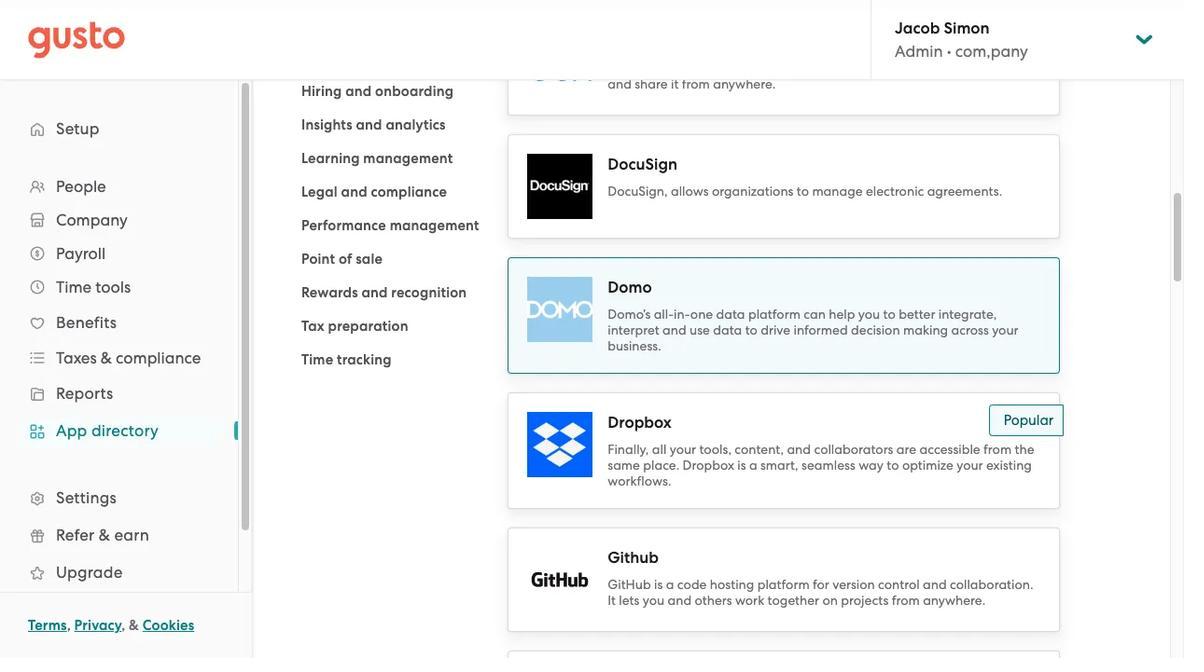 Task type: describe. For each thing, give the bounding box(es) containing it.
content
[[777, 61, 823, 76]]

box lets you store all of your content online, so you can access, manage and share it from anywhere.
[[608, 61, 1032, 91]]

insights
[[301, 117, 353, 133]]

code
[[677, 578, 707, 593]]

settings
[[56, 489, 117, 508]]

simon
[[944, 19, 990, 38]]

others
[[695, 594, 732, 609]]

company button
[[19, 203, 219, 237]]

share
[[635, 77, 668, 91]]

hosting
[[710, 578, 754, 593]]

sale
[[356, 251, 383, 268]]

hiring and onboarding link
[[301, 83, 454, 100]]

payroll button
[[19, 237, 219, 271]]

point of sale link
[[301, 251, 383, 268]]

time for time tracking
[[301, 352, 333, 369]]

1 vertical spatial data
[[713, 323, 742, 338]]

github github is a code hosting platform for version control and collaboration. it lets you and others work together on projects from anywhere.
[[608, 549, 1034, 609]]

allows
[[671, 184, 709, 199]]

optimize
[[902, 458, 954, 473]]

setup
[[56, 119, 100, 138]]

1 , from the left
[[67, 618, 71, 635]]

& for earn
[[99, 526, 110, 545]]

of inside box lets you store all of your content online, so you can access, manage and share it from anywhere.
[[732, 61, 744, 76]]

point of sale
[[301, 251, 383, 268]]

of inside list
[[339, 251, 352, 268]]

preparation
[[328, 318, 408, 335]]

1 horizontal spatial dropbox
[[683, 458, 734, 473]]

control
[[878, 578, 920, 593]]

home image
[[28, 21, 125, 58]]

your down accessible
[[957, 458, 983, 473]]

people button
[[19, 170, 219, 203]]

and inside box lets you store all of your content online, so you can access, manage and share it from anywhere.
[[608, 77, 632, 91]]

a inside github github is a code hosting platform for version control and collaboration. it lets you and others work together on projects from anywhere.
[[666, 578, 674, 593]]

and down code
[[668, 594, 692, 609]]

compliance for taxes & compliance
[[116, 349, 201, 368]]

organizations
[[712, 184, 794, 199]]

legal and compliance link
[[301, 184, 447, 201]]

point
[[301, 251, 335, 268]]

app directory link
[[19, 414, 219, 448]]

onboarding
[[375, 83, 454, 100]]

across
[[952, 323, 989, 338]]

earn
[[114, 526, 149, 545]]

•
[[947, 42, 952, 61]]

domo
[[608, 278, 652, 298]]

reports
[[56, 385, 113, 403]]

admin
[[895, 42, 943, 61]]

performance
[[301, 217, 386, 234]]

the
[[1015, 442, 1035, 457]]

insights and analytics
[[301, 117, 446, 133]]

list containing people
[[0, 170, 238, 629]]

box logo image
[[528, 31, 593, 96]]

taxes & compliance
[[56, 349, 201, 368]]

taxes & compliance button
[[19, 342, 219, 375]]

tools
[[95, 278, 131, 297]]

recognition
[[391, 285, 467, 301]]

docusign docusign, allows organizations to manage electronic agreements.
[[608, 155, 1003, 199]]

gusto navigation element
[[0, 80, 238, 659]]

to left drive
[[745, 323, 758, 338]]

terms
[[28, 618, 67, 635]]

you inside github github is a code hosting platform for version control and collaboration. it lets you and others work together on projects from anywhere.
[[643, 594, 665, 609]]

so
[[869, 61, 882, 76]]

docusign logo image
[[528, 154, 593, 219]]

rewards and recognition
[[301, 285, 467, 301]]

refer
[[56, 526, 95, 545]]

0 vertical spatial dropbox
[[608, 413, 672, 433]]

all-
[[654, 307, 674, 322]]

performance management
[[301, 217, 479, 234]]

manage inside docusign docusign, allows organizations to manage electronic agreements.
[[812, 184, 863, 199]]

use
[[690, 323, 710, 338]]

com,pany
[[956, 42, 1028, 61]]

0 vertical spatial data
[[716, 307, 745, 322]]

performance management link
[[301, 217, 479, 234]]

interpret
[[608, 323, 659, 338]]

domo logo image
[[528, 277, 593, 343]]

from inside dropbox finally, all your tools, content, and collaborators are accessible from the same place. dropbox is a smart, seamless way to optimize your existing workflows.
[[984, 442, 1012, 457]]

legal
[[301, 184, 338, 201]]

platform for domo
[[749, 307, 801, 322]]

can inside 'domo domo's all-in-one data platform can help you to better integrate, interpret and use data to drive informed decision making across your business.'
[[804, 307, 826, 322]]

hiring and onboarding
[[301, 83, 454, 100]]

github
[[608, 578, 651, 593]]

help
[[829, 307, 855, 322]]

tracking
[[337, 352, 392, 369]]

content,
[[735, 442, 784, 457]]

2 vertical spatial &
[[129, 618, 139, 635]]

benefits link
[[19, 306, 219, 340]]

settings link
[[19, 482, 219, 515]]

& for compliance
[[101, 349, 112, 368]]

on
[[823, 594, 838, 609]]

time tools button
[[19, 271, 219, 304]]

docusign,
[[608, 184, 668, 199]]

same
[[608, 458, 640, 473]]

insights and analytics link
[[301, 117, 446, 133]]

time tools
[[56, 278, 131, 297]]

and right the legal
[[341, 184, 367, 201]]

jacob simon admin • com,pany
[[895, 19, 1028, 61]]

github logo image
[[528, 567, 593, 594]]

finally,
[[608, 442, 649, 457]]

reports link
[[19, 377, 219, 411]]

electronic
[[866, 184, 924, 199]]

app directory
[[56, 422, 159, 441]]

store
[[682, 61, 711, 76]]

tax preparation link
[[301, 318, 408, 335]]

and inside 'domo domo's all-in-one data platform can help you to better integrate, interpret and use data to drive informed decision making across your business.'
[[663, 323, 687, 338]]

company
[[56, 211, 128, 230]]

from inside github github is a code hosting platform for version control and collaboration. it lets you and others work together on projects from anywhere.
[[892, 594, 920, 609]]

collaboration.
[[950, 578, 1034, 593]]

you right so
[[885, 61, 907, 76]]



Task type: vqa. For each thing, say whether or not it's contained in the screenshot.
IN at the right top of the page
no



Task type: locate. For each thing, give the bounding box(es) containing it.
projects
[[841, 594, 889, 609]]

0 horizontal spatial anywhere.
[[713, 77, 776, 91]]

1 horizontal spatial ,
[[122, 618, 125, 635]]

can inside box lets you store all of your content online, so you can access, manage and share it from anywhere.
[[910, 61, 933, 76]]

a
[[749, 458, 758, 473], [666, 578, 674, 593]]

1 vertical spatial compliance
[[116, 349, 201, 368]]

hiring
[[301, 83, 342, 100]]

taxes
[[56, 349, 97, 368]]

legal and compliance
[[301, 184, 447, 201]]

is right github in the bottom of the page
[[654, 578, 663, 593]]

dropbox finally, all your tools, content, and collaborators are accessible from the same place. dropbox is a smart, seamless way to optimize your existing workflows.
[[608, 413, 1035, 489]]

compliance up performance management link
[[371, 184, 447, 201]]

from down store
[[682, 77, 710, 91]]

anywhere. down collaboration.
[[923, 594, 986, 609]]

upgrade link
[[19, 556, 219, 590]]

lets
[[633, 61, 654, 76], [619, 594, 640, 609]]

cookies
[[143, 618, 194, 635]]

learning
[[301, 150, 360, 167]]

integrate,
[[939, 307, 997, 322]]

your inside 'domo domo's all-in-one data platform can help you to better integrate, interpret and use data to drive informed decision making across your business.'
[[992, 323, 1019, 338]]

your right across
[[992, 323, 1019, 338]]

1 horizontal spatial manage
[[981, 61, 1032, 76]]

1 vertical spatial all
[[652, 442, 667, 457]]

jacob
[[895, 19, 940, 38]]

data right use at the right of page
[[713, 323, 742, 338]]

1 horizontal spatial from
[[892, 594, 920, 609]]

seamless
[[802, 458, 856, 473]]

can
[[910, 61, 933, 76], [804, 307, 826, 322]]

data right one
[[716, 307, 745, 322]]

list containing hiring and onboarding
[[301, 0, 480, 371]]

1 vertical spatial can
[[804, 307, 826, 322]]

& left earn
[[99, 526, 110, 545]]

0 vertical spatial time
[[56, 278, 92, 297]]

tax
[[301, 318, 325, 335]]

1 vertical spatial time
[[301, 352, 333, 369]]

& left cookies button on the bottom
[[129, 618, 139, 635]]

platform for github
[[758, 578, 810, 593]]

payroll
[[56, 245, 106, 263]]

platform inside 'domo domo's all-in-one data platform can help you to better integrate, interpret and use data to drive informed decision making across your business.'
[[749, 307, 801, 322]]

your inside box lets you store all of your content online, so you can access, manage and share it from anywhere.
[[747, 61, 774, 76]]

& right taxes at bottom left
[[101, 349, 112, 368]]

it
[[671, 77, 679, 91]]

1 horizontal spatial all
[[714, 61, 729, 76]]

domo's
[[608, 307, 651, 322]]

compliance for legal and compliance
[[371, 184, 447, 201]]

0 vertical spatial is
[[738, 458, 746, 473]]

of right store
[[732, 61, 744, 76]]

2 horizontal spatial from
[[984, 442, 1012, 457]]

time for time tools
[[56, 278, 92, 297]]

to inside docusign docusign, allows organizations to manage electronic agreements.
[[797, 184, 809, 199]]

0 horizontal spatial from
[[682, 77, 710, 91]]

together
[[768, 594, 820, 609]]

refer & earn
[[56, 526, 149, 545]]

1 horizontal spatial can
[[910, 61, 933, 76]]

1 vertical spatial a
[[666, 578, 674, 593]]

from down control
[[892, 594, 920, 609]]

&
[[101, 349, 112, 368], [99, 526, 110, 545], [129, 618, 139, 635]]

& inside dropdown button
[[101, 349, 112, 368]]

dropbox up finally,
[[608, 413, 672, 433]]

people
[[56, 177, 106, 196]]

of left sale at the top of page
[[339, 251, 352, 268]]

tools,
[[700, 442, 732, 457]]

your left content
[[747, 61, 774, 76]]

to inside dropbox finally, all your tools, content, and collaborators are accessible from the same place. dropbox is a smart, seamless way to optimize your existing workflows.
[[887, 458, 899, 473]]

lets inside github github is a code hosting platform for version control and collaboration. it lets you and others work together on projects from anywhere.
[[619, 594, 640, 609]]

work
[[735, 594, 765, 609]]

dropbox down the tools,
[[683, 458, 734, 473]]

upgrade
[[56, 564, 123, 582]]

popular
[[1004, 413, 1054, 429]]

0 horizontal spatial of
[[339, 251, 352, 268]]

tax preparation
[[301, 318, 408, 335]]

domo domo's all-in-one data platform can help you to better integrate, interpret and use data to drive informed decision making across your business.
[[608, 278, 1019, 354]]

and up the insights and analytics at the left
[[345, 83, 372, 100]]

0 vertical spatial manage
[[981, 61, 1032, 76]]

compliance down benefits link
[[116, 349, 201, 368]]

lets inside box lets you store all of your content online, so you can access, manage and share it from anywhere.
[[633, 61, 654, 76]]

manage right access,
[[981, 61, 1032, 76]]

0 horizontal spatial a
[[666, 578, 674, 593]]

lets down github in the bottom of the page
[[619, 594, 640, 609]]

to up decision
[[884, 307, 896, 322]]

from inside box lets you store all of your content online, so you can access, manage and share it from anywhere.
[[682, 77, 710, 91]]

all up place.
[[652, 442, 667, 457]]

you up decision
[[859, 307, 880, 322]]

and right control
[[923, 578, 947, 593]]

platform inside github github is a code hosting platform for version control and collaboration. it lets you and others work together on projects from anywhere.
[[758, 578, 810, 593]]

0 horizontal spatial time
[[56, 278, 92, 297]]

1 vertical spatial lets
[[619, 594, 640, 609]]

agreements.
[[927, 184, 1003, 199]]

, left privacy link
[[67, 618, 71, 635]]

0 horizontal spatial list
[[0, 170, 238, 629]]

all right store
[[714, 61, 729, 76]]

learning management
[[301, 150, 453, 167]]

0 vertical spatial of
[[732, 61, 744, 76]]

privacy link
[[74, 618, 122, 635]]

1 vertical spatial is
[[654, 578, 663, 593]]

management down the analytics
[[363, 150, 453, 167]]

1 horizontal spatial time
[[301, 352, 333, 369]]

lets up share
[[633, 61, 654, 76]]

you up it
[[657, 61, 679, 76]]

and up learning management
[[356, 117, 382, 133]]

dropbox logo image
[[528, 413, 593, 478]]

docusign
[[608, 155, 678, 175]]

benefits
[[56, 314, 117, 332]]

privacy
[[74, 618, 122, 635]]

0 vertical spatial anywhere.
[[713, 77, 776, 91]]

you inside 'domo domo's all-in-one data platform can help you to better integrate, interpret and use data to drive informed decision making across your business.'
[[859, 307, 880, 322]]

is inside dropbox finally, all your tools, content, and collaborators are accessible from the same place. dropbox is a smart, seamless way to optimize your existing workflows.
[[738, 458, 746, 473]]

0 vertical spatial a
[[749, 458, 758, 473]]

existing
[[987, 458, 1032, 473]]

directory
[[91, 422, 159, 441]]

to right the 'organizations'
[[797, 184, 809, 199]]

drive
[[761, 323, 791, 338]]

anywhere. inside box lets you store all of your content online, so you can access, manage and share it from anywhere.
[[713, 77, 776, 91]]

0 vertical spatial &
[[101, 349, 112, 368]]

0 horizontal spatial dropbox
[[608, 413, 672, 433]]

accessible
[[920, 442, 981, 457]]

1 vertical spatial anywhere.
[[923, 594, 986, 609]]

and down box
[[608, 77, 632, 91]]

manage inside box lets you store all of your content online, so you can access, manage and share it from anywhere.
[[981, 61, 1032, 76]]

time inside dropdown button
[[56, 278, 92, 297]]

management for learning management
[[363, 150, 453, 167]]

, left cookies button on the bottom
[[122, 618, 125, 635]]

platform up drive
[[749, 307, 801, 322]]

,
[[67, 618, 71, 635], [122, 618, 125, 635]]

is inside github github is a code hosting platform for version control and collaboration. it lets you and others work together on projects from anywhere.
[[654, 578, 663, 593]]

and down "in-"
[[663, 323, 687, 338]]

is down content,
[[738, 458, 746, 473]]

1 vertical spatial platform
[[758, 578, 810, 593]]

to down are
[[887, 458, 899, 473]]

all inside dropbox finally, all your tools, content, and collaborators are accessible from the same place. dropbox is a smart, seamless way to optimize your existing workflows.
[[652, 442, 667, 457]]

a left code
[[666, 578, 674, 593]]

1 horizontal spatial compliance
[[371, 184, 447, 201]]

0 horizontal spatial can
[[804, 307, 826, 322]]

is
[[738, 458, 746, 473], [654, 578, 663, 593]]

management up recognition on the top left of page
[[390, 217, 479, 234]]

it
[[608, 594, 616, 609]]

1 horizontal spatial list
[[301, 0, 480, 371]]

and inside dropbox finally, all your tools, content, and collaborators are accessible from the same place. dropbox is a smart, seamless way to optimize your existing workflows.
[[787, 442, 811, 457]]

smart,
[[761, 458, 799, 473]]

anywhere. right it
[[713, 77, 776, 91]]

1 vertical spatial dropbox
[[683, 458, 734, 473]]

one
[[691, 307, 713, 322]]

0 vertical spatial lets
[[633, 61, 654, 76]]

you
[[657, 61, 679, 76], [885, 61, 907, 76], [859, 307, 880, 322], [643, 594, 665, 609]]

manage left electronic
[[812, 184, 863, 199]]

can left '•'
[[910, 61, 933, 76]]

to
[[797, 184, 809, 199], [884, 307, 896, 322], [745, 323, 758, 338], [887, 458, 899, 473]]

github
[[608, 549, 659, 568]]

app
[[56, 422, 87, 441]]

1 vertical spatial manage
[[812, 184, 863, 199]]

rewards and recognition link
[[301, 285, 467, 301]]

1 vertical spatial &
[[99, 526, 110, 545]]

learning management link
[[301, 150, 453, 167]]

0 vertical spatial compliance
[[371, 184, 447, 201]]

list
[[301, 0, 480, 371], [0, 170, 238, 629]]

0 horizontal spatial manage
[[812, 184, 863, 199]]

time
[[56, 278, 92, 297], [301, 352, 333, 369]]

all
[[714, 61, 729, 76], [652, 442, 667, 457]]

time down payroll
[[56, 278, 92, 297]]

rewards
[[301, 285, 358, 301]]

better
[[899, 307, 936, 322]]

0 vertical spatial management
[[363, 150, 453, 167]]

your up place.
[[670, 442, 696, 457]]

compliance inside dropdown button
[[116, 349, 201, 368]]

and up smart,
[[787, 442, 811, 457]]

1 horizontal spatial is
[[738, 458, 746, 473]]

platform
[[749, 307, 801, 322], [758, 578, 810, 593]]

anywhere. inside github github is a code hosting platform for version control and collaboration. it lets you and others work together on projects from anywhere.
[[923, 594, 986, 609]]

1 vertical spatial from
[[984, 442, 1012, 457]]

2 , from the left
[[122, 618, 125, 635]]

0 vertical spatial all
[[714, 61, 729, 76]]

and down sale at the top of page
[[362, 285, 388, 301]]

from up existing at the bottom
[[984, 442, 1012, 457]]

time down tax
[[301, 352, 333, 369]]

setup link
[[19, 112, 219, 146]]

2 vertical spatial from
[[892, 594, 920, 609]]

manage
[[981, 61, 1032, 76], [812, 184, 863, 199]]

1 horizontal spatial of
[[732, 61, 744, 76]]

can up informed
[[804, 307, 826, 322]]

1 vertical spatial of
[[339, 251, 352, 268]]

1 vertical spatial management
[[390, 217, 479, 234]]

you down github in the bottom of the page
[[643, 594, 665, 609]]

way
[[859, 458, 884, 473]]

are
[[897, 442, 917, 457]]

0 horizontal spatial compliance
[[116, 349, 201, 368]]

0 horizontal spatial is
[[654, 578, 663, 593]]

1 horizontal spatial a
[[749, 458, 758, 473]]

0 vertical spatial platform
[[749, 307, 801, 322]]

place.
[[643, 458, 680, 473]]

platform up together
[[758, 578, 810, 593]]

0 vertical spatial can
[[910, 61, 933, 76]]

anywhere.
[[713, 77, 776, 91], [923, 594, 986, 609]]

a down content,
[[749, 458, 758, 473]]

collaborators
[[814, 442, 894, 457]]

0 horizontal spatial ,
[[67, 618, 71, 635]]

0 vertical spatial from
[[682, 77, 710, 91]]

all inside box lets you store all of your content online, so you can access, manage and share it from anywhere.
[[714, 61, 729, 76]]

your
[[747, 61, 774, 76], [992, 323, 1019, 338], [670, 442, 696, 457], [957, 458, 983, 473]]

cookies button
[[143, 615, 194, 637]]

1 horizontal spatial anywhere.
[[923, 594, 986, 609]]

management for performance management
[[390, 217, 479, 234]]

version
[[833, 578, 875, 593]]

access,
[[936, 61, 978, 76]]

a inside dropbox finally, all your tools, content, and collaborators are accessible from the same place. dropbox is a smart, seamless way to optimize your existing workflows.
[[749, 458, 758, 473]]

0 horizontal spatial all
[[652, 442, 667, 457]]



